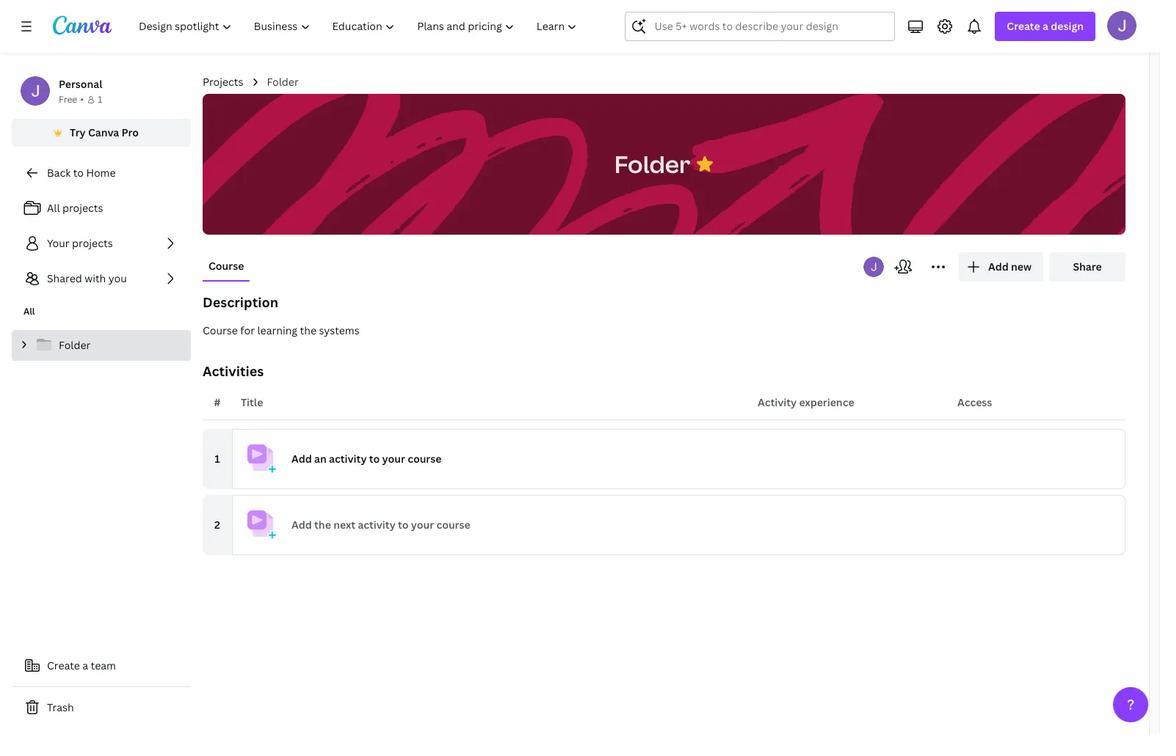Task type: locate. For each thing, give the bounding box(es) containing it.
share
[[1073, 260, 1102, 274]]

activity
[[329, 452, 367, 466], [358, 518, 396, 532]]

0 horizontal spatial create
[[47, 659, 80, 673]]

to right next
[[398, 518, 409, 532]]

0 horizontal spatial your
[[382, 452, 405, 466]]

create inside dropdown button
[[1007, 19, 1040, 33]]

1 horizontal spatial a
[[1043, 19, 1048, 33]]

1 horizontal spatial your
[[411, 518, 434, 532]]

add
[[988, 260, 1009, 274], [291, 452, 312, 466], [291, 518, 312, 532]]

course
[[209, 259, 244, 273], [203, 324, 238, 338]]

folder for folder button
[[614, 148, 690, 180]]

to right an
[[369, 452, 380, 466]]

a left team on the bottom of the page
[[82, 659, 88, 673]]

your
[[47, 236, 70, 250]]

1 horizontal spatial create
[[1007, 19, 1040, 33]]

1 horizontal spatial folder link
[[267, 74, 299, 90]]

2 vertical spatial add
[[291, 518, 312, 532]]

2 vertical spatial folder
[[59, 338, 91, 352]]

0 horizontal spatial to
[[73, 166, 84, 180]]

create inside button
[[47, 659, 80, 673]]

0 vertical spatial folder link
[[267, 74, 299, 90]]

create a design button
[[995, 12, 1095, 41]]

1 vertical spatial course
[[203, 324, 238, 338]]

a inside button
[[82, 659, 88, 673]]

0 horizontal spatial a
[[82, 659, 88, 673]]

course button
[[203, 253, 250, 280]]

0 vertical spatial 1
[[98, 93, 102, 106]]

create
[[1007, 19, 1040, 33], [47, 659, 80, 673]]

2 horizontal spatial to
[[398, 518, 409, 532]]

title
[[241, 396, 263, 410]]

a
[[1043, 19, 1048, 33], [82, 659, 88, 673]]

2 horizontal spatial folder
[[614, 148, 690, 180]]

course inside button
[[209, 259, 244, 273]]

to right "back"
[[73, 166, 84, 180]]

all projects
[[47, 201, 103, 215]]

add an activity to your course button
[[232, 430, 1126, 490]]

folder inside button
[[614, 148, 690, 180]]

create left "design"
[[1007, 19, 1040, 33]]

description
[[203, 294, 278, 311]]

a inside dropdown button
[[1043, 19, 1048, 33]]

add left new
[[988, 260, 1009, 274]]

course
[[408, 452, 442, 466], [436, 518, 470, 532]]

folder link down shared with you link
[[12, 330, 191, 361]]

folder
[[267, 75, 299, 89], [614, 148, 690, 180], [59, 338, 91, 352]]

0 vertical spatial all
[[47, 201, 60, 215]]

all for all projects
[[47, 201, 60, 215]]

1 vertical spatial your
[[411, 518, 434, 532]]

0 vertical spatial projects
[[62, 201, 103, 215]]

the right learning at the top left of the page
[[300, 324, 316, 338]]

folder link right the projects link
[[267, 74, 299, 90]]

home
[[86, 166, 116, 180]]

add for add new
[[988, 260, 1009, 274]]

0 vertical spatial course
[[209, 259, 244, 273]]

2 vertical spatial to
[[398, 518, 409, 532]]

course left for
[[203, 324, 238, 338]]

0 vertical spatial folder
[[267, 75, 299, 89]]

course up description
[[209, 259, 244, 273]]

course for course for learning the systems
[[203, 324, 238, 338]]

1 vertical spatial 1
[[215, 452, 220, 466]]

systems
[[319, 324, 360, 338]]

projects link
[[203, 74, 243, 90]]

1 vertical spatial add
[[291, 452, 312, 466]]

projects right your at the top left
[[72, 236, 113, 250]]

1 vertical spatial folder link
[[12, 330, 191, 361]]

share button
[[1049, 253, 1126, 282]]

back
[[47, 166, 71, 180]]

your projects
[[47, 236, 113, 250]]

back to home
[[47, 166, 116, 180]]

1 horizontal spatial 1
[[215, 452, 220, 466]]

add left an
[[291, 452, 312, 466]]

0 vertical spatial course
[[408, 452, 442, 466]]

list
[[12, 194, 191, 294]]

0 vertical spatial the
[[300, 324, 316, 338]]

add left next
[[291, 518, 312, 532]]

0 vertical spatial create
[[1007, 19, 1040, 33]]

to
[[73, 166, 84, 180], [369, 452, 380, 466], [398, 518, 409, 532]]

course inside button
[[203, 324, 238, 338]]

your
[[382, 452, 405, 466], [411, 518, 434, 532]]

0 vertical spatial add
[[988, 260, 1009, 274]]

1 vertical spatial to
[[369, 452, 380, 466]]

activity right an
[[329, 452, 367, 466]]

projects down back to home at the top of the page
[[62, 201, 103, 215]]

experience
[[799, 396, 854, 410]]

the left next
[[314, 518, 331, 532]]

learning
[[257, 324, 297, 338]]

try canva pro
[[70, 126, 139, 140]]

activity
[[758, 396, 797, 410]]

1 horizontal spatial folder
[[267, 75, 299, 89]]

create for create a design
[[1007, 19, 1040, 33]]

all
[[47, 201, 60, 215], [23, 305, 35, 318]]

1 vertical spatial create
[[47, 659, 80, 673]]

1 vertical spatial course
[[436, 518, 470, 532]]

0 vertical spatial a
[[1043, 19, 1048, 33]]

you
[[108, 272, 127, 286]]

all for all
[[23, 305, 35, 318]]

shared with you
[[47, 272, 127, 286]]

list containing all projects
[[12, 194, 191, 294]]

create for create a team
[[47, 659, 80, 673]]

1 vertical spatial folder
[[614, 148, 690, 180]]

activity right next
[[358, 518, 396, 532]]

0 vertical spatial your
[[382, 452, 405, 466]]

next
[[333, 518, 355, 532]]

0 vertical spatial activity
[[329, 452, 367, 466]]

canva
[[88, 126, 119, 140]]

create left team on the bottom of the page
[[47, 659, 80, 673]]

1 vertical spatial projects
[[72, 236, 113, 250]]

course for learning the systems button
[[203, 323, 1126, 339]]

1 down # at the bottom left of the page
[[215, 452, 220, 466]]

1 vertical spatial a
[[82, 659, 88, 673]]

the inside 'course for learning the systems' button
[[300, 324, 316, 338]]

access
[[957, 396, 992, 410]]

None search field
[[625, 12, 895, 41]]

1 horizontal spatial all
[[47, 201, 60, 215]]

activity experience
[[758, 396, 854, 410]]

folder link
[[267, 74, 299, 90], [12, 330, 191, 361]]

1
[[98, 93, 102, 106], [215, 452, 220, 466]]

a left "design"
[[1043, 19, 1048, 33]]

add the next activity to your course
[[291, 518, 470, 532]]

1 right •
[[98, 93, 102, 106]]

0 horizontal spatial 1
[[98, 93, 102, 106]]

2
[[214, 518, 220, 532]]

back to home link
[[12, 159, 191, 188]]

projects
[[62, 201, 103, 215], [72, 236, 113, 250]]

1 vertical spatial all
[[23, 305, 35, 318]]

the
[[300, 324, 316, 338], [314, 518, 331, 532]]

0 horizontal spatial all
[[23, 305, 35, 318]]

0 horizontal spatial folder
[[59, 338, 91, 352]]

1 horizontal spatial to
[[369, 452, 380, 466]]



Task type: describe. For each thing, give the bounding box(es) containing it.
activities
[[203, 363, 264, 380]]

trash link
[[12, 694, 191, 723]]

activity inside dropdown button
[[329, 452, 367, 466]]

with
[[85, 272, 106, 286]]

course inside dropdown button
[[408, 452, 442, 466]]

add new button
[[959, 253, 1043, 282]]

projects for all projects
[[62, 201, 103, 215]]

create a team
[[47, 659, 116, 673]]

0 vertical spatial to
[[73, 166, 84, 180]]

add for add an activity to your course
[[291, 452, 312, 466]]

an
[[314, 452, 327, 466]]

your inside dropdown button
[[382, 452, 405, 466]]

jacob simon image
[[1107, 11, 1137, 40]]

shared with you link
[[12, 264, 191, 294]]

•
[[80, 93, 84, 106]]

add an activity to your course
[[291, 452, 442, 466]]

shared
[[47, 272, 82, 286]]

free •
[[59, 93, 84, 106]]

pro
[[122, 126, 139, 140]]

a for design
[[1043, 19, 1048, 33]]

folder for right folder link
[[267, 75, 299, 89]]

add new
[[988, 260, 1032, 274]]

personal
[[59, 77, 102, 91]]

for
[[240, 324, 255, 338]]

1 vertical spatial the
[[314, 518, 331, 532]]

free
[[59, 93, 77, 106]]

course for learning the systems
[[203, 324, 360, 338]]

design
[[1051, 19, 1084, 33]]

1 vertical spatial activity
[[358, 518, 396, 532]]

projects for your projects
[[72, 236, 113, 250]]

add for add the next activity to your course
[[291, 518, 312, 532]]

trash
[[47, 701, 74, 715]]

folder button
[[607, 141, 698, 188]]

all projects link
[[12, 194, 191, 223]]

a for team
[[82, 659, 88, 673]]

to inside dropdown button
[[369, 452, 380, 466]]

team
[[91, 659, 116, 673]]

Search search field
[[655, 12, 866, 40]]

try
[[70, 126, 86, 140]]

try canva pro button
[[12, 119, 191, 147]]

create a team button
[[12, 652, 191, 681]]

create a design
[[1007, 19, 1084, 33]]

course for course
[[209, 259, 244, 273]]

your projects link
[[12, 229, 191, 258]]

projects
[[203, 75, 243, 89]]

new
[[1011, 260, 1032, 274]]

0 horizontal spatial folder link
[[12, 330, 191, 361]]

#
[[214, 396, 221, 410]]

top level navigation element
[[129, 12, 590, 41]]



Task type: vqa. For each thing, say whether or not it's contained in the screenshot.
topmost the Date
no



